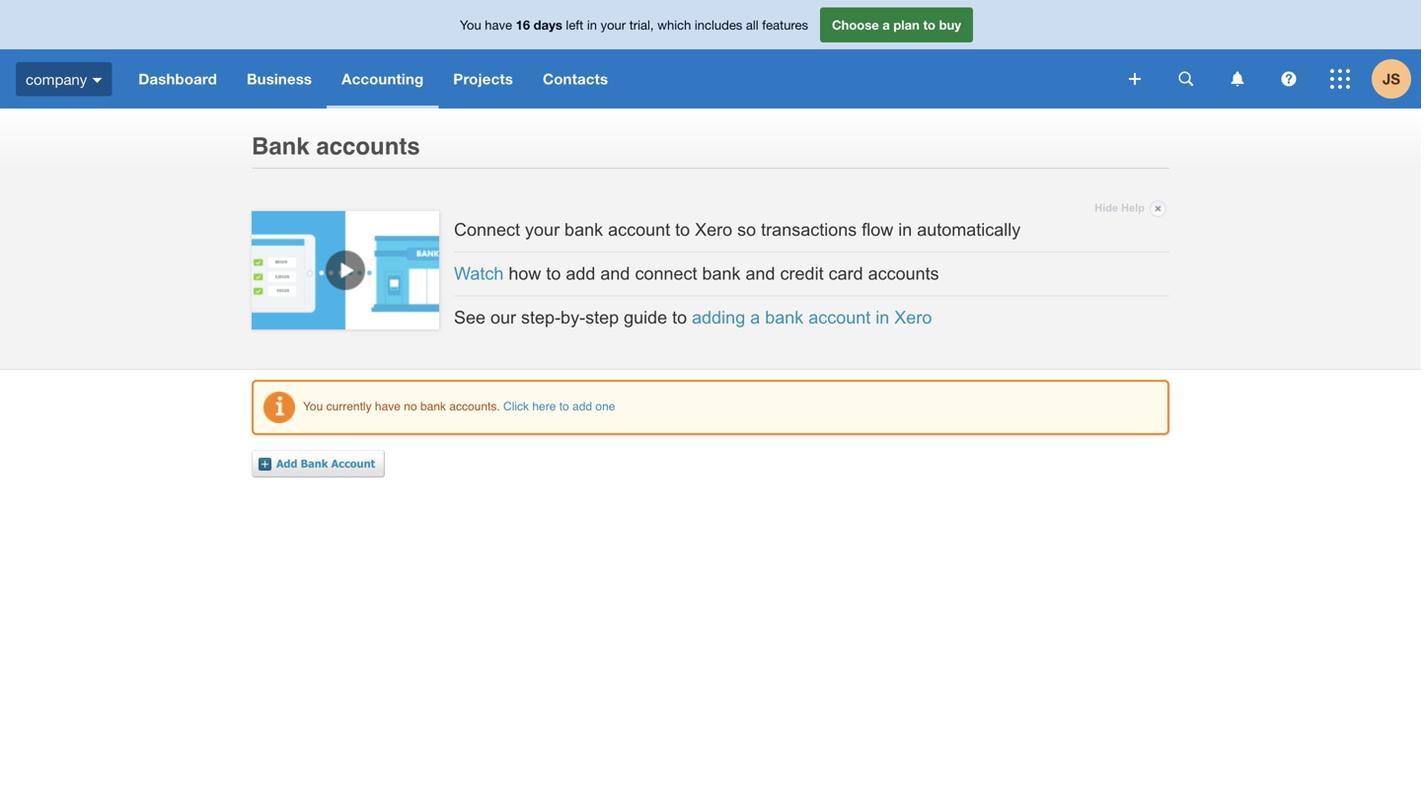 Task type: locate. For each thing, give the bounding box(es) containing it.
have left the no
[[375, 399, 401, 413]]

js button
[[1372, 49, 1421, 109]]

0 vertical spatial in
[[587, 17, 597, 32]]

0 vertical spatial xero
[[695, 220, 732, 240]]

a right adding in the top of the page
[[750, 307, 760, 328]]

see
[[454, 307, 486, 328]]

and left credit
[[746, 263, 775, 284]]

one
[[595, 399, 615, 413]]

0 horizontal spatial accounts
[[316, 133, 420, 160]]

bank up by-
[[565, 220, 603, 240]]

bank up adding in the top of the page
[[702, 263, 741, 284]]

accounting
[[342, 70, 424, 88]]

16
[[516, 17, 530, 32]]

0 vertical spatial account
[[608, 220, 670, 240]]

0 horizontal spatial your
[[525, 220, 560, 240]]

1 vertical spatial you
[[303, 399, 323, 413]]

bank right add
[[301, 457, 328, 470]]

buy
[[939, 17, 961, 32]]

transactions
[[761, 220, 857, 240]]

2 horizontal spatial svg image
[[1281, 72, 1296, 86]]

connect your bank account to xero so transactions flow in automatically
[[454, 220, 1021, 240]]

0 horizontal spatial a
[[750, 307, 760, 328]]

svg image inside company popup button
[[92, 78, 102, 83]]

0 horizontal spatial in
[[587, 17, 597, 32]]

help
[[1121, 202, 1145, 214]]

features
[[762, 17, 808, 32]]

to right here
[[559, 399, 569, 413]]

1 vertical spatial a
[[750, 307, 760, 328]]

you inside banner
[[460, 17, 481, 32]]

here
[[532, 399, 556, 413]]

how
[[509, 263, 541, 284]]

choose
[[832, 17, 879, 32]]

to left buy on the top right of page
[[923, 17, 936, 32]]

1 vertical spatial have
[[375, 399, 401, 413]]

0 horizontal spatial svg image
[[1129, 73, 1141, 85]]

hide help link
[[1095, 196, 1167, 220]]

trial,
[[629, 17, 654, 32]]

hide
[[1095, 202, 1118, 214]]

bank down business dropdown button
[[252, 133, 310, 160]]

watch
[[454, 263, 504, 284]]

0 horizontal spatial and
[[600, 263, 630, 284]]

you have 16 days left in your trial, which includes all features
[[460, 17, 808, 32]]

banner
[[0, 0, 1421, 109]]

accounting button
[[327, 49, 438, 109]]

contacts button
[[528, 49, 623, 109]]

your left trial,
[[601, 17, 626, 32]]

accounts
[[316, 133, 420, 160], [868, 263, 939, 284]]

xero
[[695, 220, 732, 240], [894, 307, 932, 328]]

in down flow
[[876, 307, 889, 328]]

1 horizontal spatial and
[[746, 263, 775, 284]]

no
[[404, 399, 417, 413]]

add left one
[[572, 399, 592, 413]]

1 horizontal spatial you
[[460, 17, 481, 32]]

connect
[[454, 220, 520, 240]]

1 horizontal spatial in
[[876, 307, 889, 328]]

1 horizontal spatial have
[[485, 17, 512, 32]]

plan
[[893, 17, 920, 32]]

a left plan
[[883, 17, 890, 32]]

0 horizontal spatial account
[[608, 220, 670, 240]]

you left "16"
[[460, 17, 481, 32]]

1 vertical spatial in
[[898, 220, 912, 240]]

1 horizontal spatial xero
[[894, 307, 932, 328]]

days
[[534, 17, 562, 32]]

to
[[923, 17, 936, 32], [675, 220, 690, 240], [546, 263, 561, 284], [672, 307, 687, 328], [559, 399, 569, 413]]

account up connect
[[608, 220, 670, 240]]

1 horizontal spatial your
[[601, 17, 626, 32]]

automatically
[[917, 220, 1021, 240]]

add
[[276, 457, 297, 470]]

you for you currently have no bank accounts. click here to add one
[[303, 399, 323, 413]]

and
[[600, 263, 630, 284], [746, 263, 775, 284]]

0 vertical spatial a
[[883, 17, 890, 32]]

in right left
[[587, 17, 597, 32]]

dashboard
[[138, 70, 217, 88]]

2 vertical spatial in
[[876, 307, 889, 328]]

1 vertical spatial accounts
[[868, 263, 939, 284]]

step
[[585, 307, 619, 328]]

svg image
[[1330, 69, 1350, 89], [1231, 72, 1244, 86], [1129, 73, 1141, 85]]

your
[[601, 17, 626, 32], [525, 220, 560, 240]]

1 vertical spatial account
[[809, 307, 871, 328]]

svg image
[[1179, 72, 1194, 86], [1281, 72, 1296, 86], [92, 78, 102, 83]]

currently
[[326, 399, 372, 413]]

you left currently in the left of the page
[[303, 399, 323, 413]]

0 horizontal spatial have
[[375, 399, 401, 413]]

to up 'watch how to add and connect bank and credit card accounts'
[[675, 220, 690, 240]]

0 horizontal spatial svg image
[[92, 78, 102, 83]]

accounts down flow
[[868, 263, 939, 284]]

0 vertical spatial you
[[460, 17, 481, 32]]

accounts.
[[449, 399, 500, 413]]

accounts down accounting
[[316, 133, 420, 160]]

bank
[[565, 220, 603, 240], [702, 263, 741, 284], [765, 307, 804, 328], [420, 399, 446, 413]]

2 horizontal spatial svg image
[[1330, 69, 1350, 89]]

account
[[608, 220, 670, 240], [809, 307, 871, 328]]

bank accounts
[[252, 133, 420, 160]]

your inside banner
[[601, 17, 626, 32]]

0 vertical spatial your
[[601, 17, 626, 32]]

account down card
[[809, 307, 871, 328]]

have
[[485, 17, 512, 32], [375, 399, 401, 413]]

guide
[[624, 307, 667, 328]]

a
[[883, 17, 890, 32], [750, 307, 760, 328]]

js
[[1383, 70, 1400, 88]]

add
[[566, 263, 596, 284], [572, 399, 592, 413]]

0 horizontal spatial you
[[303, 399, 323, 413]]

you for you have 16 days left in your trial, which includes all features
[[460, 17, 481, 32]]

your up the how
[[525, 220, 560, 240]]

add up by-
[[566, 263, 596, 284]]

and up step
[[600, 263, 630, 284]]

you
[[460, 17, 481, 32], [303, 399, 323, 413]]

by-
[[561, 307, 585, 328]]

in
[[587, 17, 597, 32], [898, 220, 912, 240], [876, 307, 889, 328]]

business button
[[232, 49, 327, 109]]

projects
[[453, 70, 513, 88]]

hide help
[[1095, 202, 1145, 214]]

in right flow
[[898, 220, 912, 240]]

bank
[[252, 133, 310, 160], [301, 457, 328, 470]]

1 and from the left
[[600, 263, 630, 284]]

have left "16"
[[485, 17, 512, 32]]

credit
[[780, 263, 824, 284]]

1 horizontal spatial svg image
[[1179, 72, 1194, 86]]



Task type: describe. For each thing, give the bounding box(es) containing it.
bank down credit
[[765, 307, 804, 328]]

1 vertical spatial xero
[[894, 307, 932, 328]]

1 vertical spatial add
[[572, 399, 592, 413]]

left
[[566, 17, 583, 32]]

choose a plan to buy
[[832, 17, 961, 32]]

business
[[247, 70, 312, 88]]

1 vertical spatial your
[[525, 220, 560, 240]]

our
[[491, 307, 516, 328]]

1 horizontal spatial svg image
[[1231, 72, 1244, 86]]

projects button
[[438, 49, 528, 109]]

watch link
[[454, 263, 504, 284]]

0 vertical spatial accounts
[[316, 133, 420, 160]]

you currently have no bank accounts. click here to add one
[[303, 399, 615, 413]]

1 vertical spatial bank
[[301, 457, 328, 470]]

see our step-by-step guide to adding a bank account in xero
[[454, 307, 932, 328]]

click here to add one link
[[503, 399, 615, 413]]

card
[[829, 263, 863, 284]]

2 and from the left
[[746, 263, 775, 284]]

which
[[657, 17, 691, 32]]

dashboard link
[[124, 49, 232, 109]]

1 horizontal spatial accounts
[[868, 263, 939, 284]]

0 vertical spatial bank
[[252, 133, 310, 160]]

add bank account link
[[259, 450, 385, 477]]

includes
[[695, 17, 742, 32]]

all
[[746, 17, 759, 32]]

account
[[331, 457, 375, 470]]

add bank account
[[276, 457, 375, 470]]

click
[[503, 399, 529, 413]]

1 horizontal spatial account
[[809, 307, 871, 328]]

2 horizontal spatial in
[[898, 220, 912, 240]]

watch how to add and connect bank and credit card accounts
[[454, 263, 939, 284]]

banner containing dashboard
[[0, 0, 1421, 109]]

to inside banner
[[923, 17, 936, 32]]

1 horizontal spatial a
[[883, 17, 890, 32]]

0 vertical spatial have
[[485, 17, 512, 32]]

to right guide
[[672, 307, 687, 328]]

connect
[[635, 263, 697, 284]]

flow
[[862, 220, 893, 240]]

adding
[[692, 307, 745, 328]]

0 vertical spatial add
[[566, 263, 596, 284]]

step-
[[521, 307, 561, 328]]

bank right the no
[[420, 399, 446, 413]]

contacts
[[543, 70, 608, 88]]

so
[[737, 220, 756, 240]]

adding a bank account in xero link
[[692, 307, 932, 328]]

in inside banner
[[587, 17, 597, 32]]

company
[[26, 70, 87, 88]]

to right the how
[[546, 263, 561, 284]]

company button
[[0, 49, 124, 109]]

0 horizontal spatial xero
[[695, 220, 732, 240]]



Task type: vqa. For each thing, say whether or not it's contained in the screenshot.
the top the account
yes



